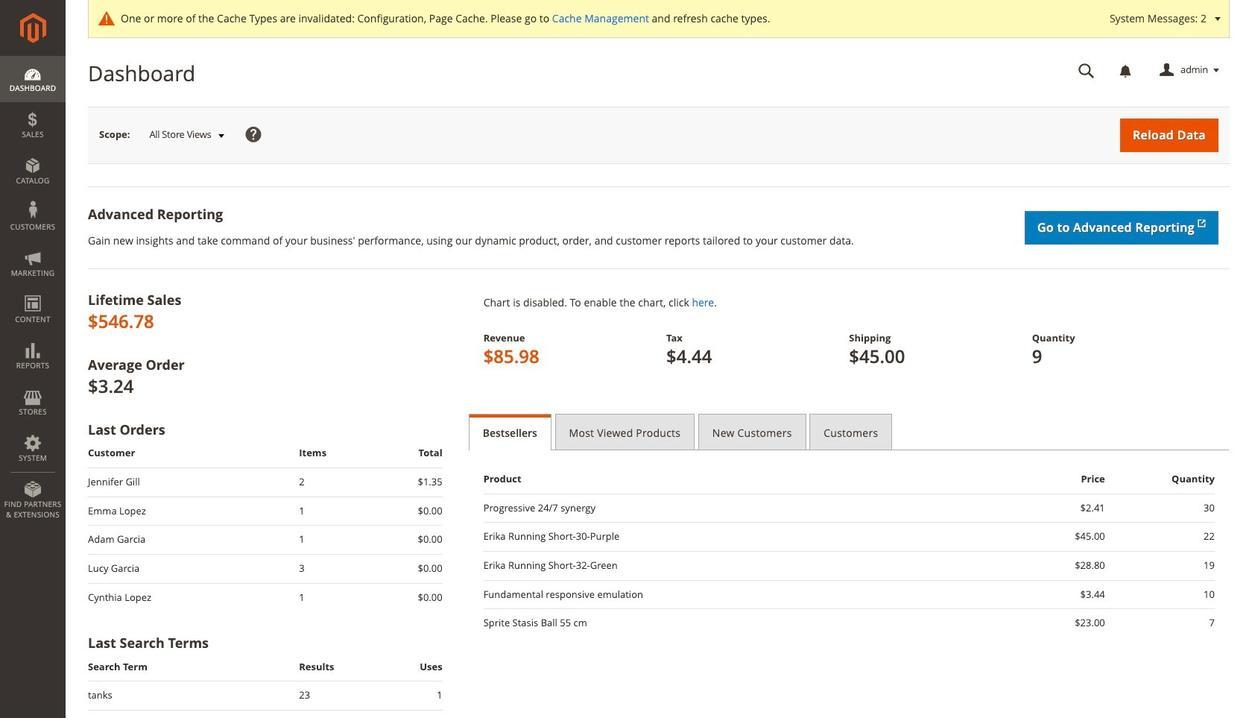 Task type: vqa. For each thing, say whether or not it's contained in the screenshot.
THE FROM 'text field' on the right of page
no



Task type: describe. For each thing, give the bounding box(es) containing it.
magento admin panel image
[[20, 13, 46, 43]]



Task type: locate. For each thing, give the bounding box(es) containing it.
None text field
[[1069, 57, 1106, 84]]

menu bar
[[0, 56, 66, 527]]

tab list
[[469, 414, 1230, 450]]



